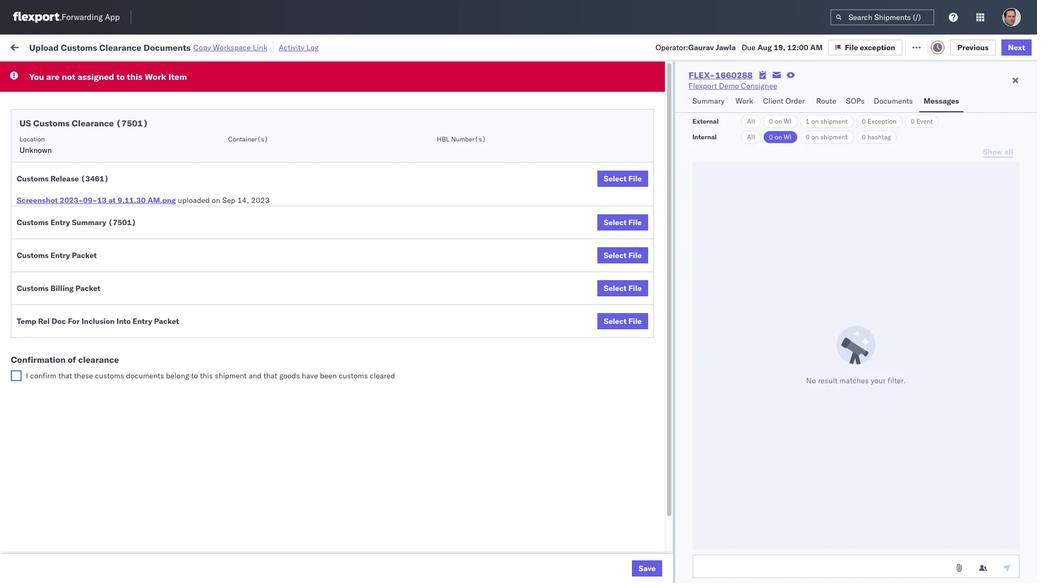 Task type: vqa. For each thing, say whether or not it's contained in the screenshot.
# inside the # of pieces 0
no



Task type: describe. For each thing, give the bounding box(es) containing it.
187
[[249, 42, 263, 52]]

release
[[50, 174, 79, 184]]

packet for customs entry packet
[[72, 251, 97, 260]]

from for 3rd schedule pickup from los angeles, ca link from the top of the page
[[84, 203, 100, 213]]

client name button
[[418, 86, 481, 97]]

my
[[11, 39, 28, 54]]

customs left billing
[[17, 284, 49, 293]]

rel
[[38, 317, 50, 326]]

assigned
[[77, 71, 114, 82]]

delivery for abcdefg78456546
[[54, 322, 82, 331]]

work
[[31, 39, 59, 54]]

customs up customs billing packet
[[17, 251, 49, 260]]

2 11:59 pm pdt, nov 4, 2022 from the top
[[183, 132, 282, 142]]

5 flex-2130387 from the top
[[629, 536, 685, 546]]

1 schedule pickup from los angeles, ca button from the top
[[25, 131, 158, 143]]

select for customs release (3461)
[[604, 174, 627, 184]]

batch action
[[976, 42, 1023, 52]]

messages
[[924, 96, 959, 106]]

angeles, for 5th schedule pickup from los angeles, ca link from the top of the page
[[116, 345, 146, 355]]

ca for 2nd schedule pickup from los angeles, ca button from the top of the page
[[148, 155, 158, 165]]

4 flex-1846748 from the top
[[629, 180, 685, 189]]

1 1889466 from the top
[[652, 251, 685, 261]]

6 fcl from the top
[[373, 370, 387, 380]]

2022 for upload customs clearance documents link
[[263, 227, 282, 237]]

los for fifth schedule pickup from los angeles, ca link from the bottom
[[102, 132, 114, 141]]

mbl/mawb
[[777, 88, 814, 96]]

hashtag
[[868, 133, 891, 141]]

1 schedule pickup from los angeles, ca link from the top
[[25, 131, 158, 142]]

location
[[19, 135, 45, 143]]

activity log button
[[279, 41, 319, 53]]

6 flex-1846748 from the top
[[629, 227, 685, 237]]

0 horizontal spatial jawla
[[716, 42, 736, 52]]

resize handle column header for mode
[[405, 84, 418, 583]]

schedule pickup from rotterdam, netherlands link
[[25, 387, 163, 409]]

angeles, for 4th schedule pickup from los angeles, ca link
[[116, 250, 146, 260]]

los for confirm pickup from los angeles, ca link
[[97, 298, 110, 308]]

summary inside button
[[693, 96, 725, 106]]

1660288
[[715, 70, 753, 80]]

in
[[162, 67, 168, 75]]

all button for external
[[741, 115, 761, 128]]

schedule pickup from los angeles, ca for 3rd schedule pickup from los angeles, ca link from the top of the page
[[25, 203, 158, 213]]

ocean fcl for confirm pickup from los angeles, ca link
[[349, 298, 387, 308]]

4 flex-2130387 from the top
[[629, 512, 685, 522]]

jaehyung choi - test origin agent
[[920, 370, 1037, 380]]

previous button
[[950, 39, 996, 55]]

1 2130387 from the top
[[652, 370, 685, 380]]

schedule delivery appointment link for first 'schedule delivery appointment' button from the bottom
[[25, 369, 133, 380]]

flex id button
[[606, 86, 686, 97]]

2 flex-1889466 from the top
[[629, 275, 685, 284]]

us customs clearance (7501)
[[19, 118, 148, 129]]

11:00 pm pst, nov 8, 2022
[[183, 227, 282, 237]]

2 that from the left
[[264, 371, 277, 381]]

(0)
[[176, 42, 190, 52]]

0 vertical spatial work
[[118, 42, 137, 52]]

3 2130387 from the top
[[652, 441, 685, 451]]

1 ocean fcl from the top
[[349, 108, 387, 118]]

import work
[[92, 42, 137, 52]]

of
[[68, 354, 76, 365]]

integration test account - karl lagerfeld
[[497, 560, 638, 570]]

schedule pickup from los angeles, ca for fifth schedule pickup from los angeles, ca link from the bottom
[[25, 132, 158, 141]]

2 1846748 from the top
[[652, 132, 685, 142]]

upload customs clearance documents
[[25, 227, 159, 236]]

file for customs billing packet
[[629, 284, 642, 293]]

(7501) for us customs clearance (7501)
[[116, 118, 148, 129]]

link
[[253, 42, 267, 52]]

am
[[810, 42, 823, 52]]

schedule delivery appointment link for third 'schedule delivery appointment' button from the top
[[25, 274, 133, 284]]

ocean fcl for 3rd schedule pickup from los angeles, ca link from the top of the page
[[349, 203, 387, 213]]

1 vertical spatial summary
[[72, 218, 106, 227]]

pm for confirm pickup from los angeles, ca button
[[201, 298, 213, 308]]

0 down client order
[[769, 117, 773, 125]]

message (0)
[[146, 42, 190, 52]]

select for customs entry summary (7501)
[[604, 218, 627, 227]]

item
[[168, 71, 187, 82]]

client for client name
[[423, 88, 440, 96]]

2 test123456 from the top
[[777, 132, 822, 142]]

upload customs clearance documents link
[[25, 226, 159, 237]]

from for second schedule pickup from los angeles, ca link from the top of the page
[[84, 155, 100, 165]]

track
[[275, 42, 293, 52]]

upload for upload customs clearance documents
[[25, 227, 49, 236]]

into
[[117, 317, 131, 326]]

angeles, for fifth schedule pickup from los angeles, ca link from the bottom
[[116, 132, 146, 141]]

4:00 pm pst, dec 23, 2022
[[183, 298, 282, 308]]

12:00
[[787, 42, 809, 52]]

consignee button
[[492, 86, 595, 97]]

2 flex-1846748 from the top
[[629, 132, 685, 142]]

2 schedule pickup from los angeles, ca link from the top
[[25, 155, 158, 166]]

2 11:59 from the top
[[183, 132, 204, 142]]

event
[[917, 117, 933, 125]]

11:00
[[183, 227, 204, 237]]

filtered
[[11, 66, 37, 76]]

2 flex-2130384 from the top
[[629, 489, 685, 498]]

1 that from the left
[[58, 371, 72, 381]]

2 2130384 from the top
[[652, 489, 685, 498]]

2 4, from the top
[[255, 132, 262, 142]]

4 1846748 from the top
[[652, 180, 685, 189]]

result
[[818, 376, 838, 385]]

appointment for first 'schedule delivery appointment' button from the bottom
[[88, 369, 133, 379]]

select for customs entry packet
[[604, 251, 627, 260]]

screenshot 2023-09-13 at 9.11.30 am.png link
[[17, 195, 176, 206]]

hlxu8034992 for gaurav jawla
[[817, 108, 870, 118]]

3 schedule pickup from los angeles, ca button from the top
[[25, 202, 158, 214]]

0 left hashtag
[[862, 133, 866, 141]]

pickup down us customs clearance (7501)
[[59, 132, 82, 141]]

work,
[[114, 67, 131, 75]]

4 schedule pickup from los angeles, ca button from the top
[[25, 250, 158, 262]]

matches
[[840, 376, 869, 385]]

wi for 0
[[784, 133, 792, 141]]

3 2130384 from the top
[[652, 560, 685, 570]]

0 left event
[[911, 117, 915, 125]]

pm for 2nd schedule pickup from los angeles, ca button from the top of the page
[[206, 156, 218, 166]]

1893174
[[652, 346, 685, 356]]

entry for summary
[[50, 218, 70, 227]]

schedule for schedule pickup from rotterdam, netherlands button in the bottom left of the page
[[25, 388, 57, 397]]

mode
[[349, 88, 365, 96]]

schedule pickup from los angeles, ca for 5th schedule pickup from los angeles, ca link from the top of the page
[[25, 345, 158, 355]]

external
[[693, 117, 719, 125]]

schedule for 2nd schedule pickup from los angeles, ca button from the bottom
[[25, 250, 57, 260]]

0 horizontal spatial to
[[116, 71, 125, 82]]

11:59 pm pdt, nov 4, 2022 for first 'schedule delivery appointment' button
[[183, 108, 282, 118]]

3 flex-1846748 from the top
[[629, 156, 685, 166]]

schedule delivery appointment for third 'schedule delivery appointment' button from the top
[[25, 274, 133, 284]]

delivery for test123456
[[59, 108, 87, 117]]

client for client order
[[763, 96, 784, 106]]

pst, for nov
[[220, 227, 236, 237]]

schedule for 3rd schedule pickup from los angeles, ca button
[[25, 203, 57, 213]]

zimu3048342
[[777, 560, 828, 570]]

have
[[302, 371, 318, 381]]

flex id
[[611, 88, 632, 96]]

lagerfeld
[[606, 560, 638, 570]]

1846748 for first 'schedule delivery appointment' button
[[652, 108, 685, 118]]

1 flex-2130387 from the top
[[629, 370, 685, 380]]

pickup up 'release'
[[59, 155, 82, 165]]

screenshot 2023-09-13 at 9.11.30 am.png uploaded on sep 14, 2023
[[17, 196, 270, 205]]

0 horizontal spatial gaurav
[[688, 42, 714, 52]]

resize handle column header for mbl/mawb numbers
[[901, 84, 914, 583]]

0 vertical spatial 2023
[[251, 196, 270, 205]]

1846748 for upload customs clearance documents 'button'
[[652, 227, 685, 237]]

aug
[[758, 42, 772, 52]]

i
[[26, 371, 28, 381]]

0 horizontal spatial this
[[127, 71, 143, 82]]

2 ceau7522281, from the top
[[703, 132, 758, 142]]

ca for 2nd schedule pickup from los angeles, ca button from the bottom
[[148, 250, 158, 260]]

1 vertical spatial 2023
[[261, 370, 280, 380]]

schedule delivery appointment for first 'schedule delivery appointment' button
[[25, 108, 133, 117]]

appointment for third 'schedule delivery appointment' button from the top
[[88, 274, 133, 284]]

schedule for second 'schedule delivery appointment' button from the top of the page
[[25, 179, 57, 189]]

risk
[[224, 42, 236, 52]]

1 vertical spatial -
[[583, 560, 588, 570]]

pickup down 'confirm delivery' 'button'
[[59, 345, 82, 355]]

sep
[[222, 196, 235, 205]]

number(s)
[[451, 135, 486, 143]]

1662119
[[652, 417, 685, 427]]

2 vertical spatial entry
[[133, 317, 152, 326]]

flexport demo consignee
[[689, 81, 777, 91]]

0 down 1 in the top of the page
[[806, 133, 810, 141]]

select file for customs entry summary (7501)
[[604, 218, 642, 227]]

confirmation
[[11, 354, 66, 365]]

choi
[[953, 370, 969, 380]]

doc
[[52, 317, 66, 326]]

(7501) for customs entry summary (7501)
[[108, 218, 136, 227]]

Search Work text field
[[674, 39, 791, 55]]

pm left container(s)
[[206, 132, 218, 142]]

file for temp rel doc for inclusion into entry packet
[[629, 317, 642, 326]]

0 down client order button
[[769, 133, 773, 141]]

4 schedule pickup from los angeles, ca link from the top
[[25, 250, 158, 261]]

2 hlxu8034992 from the top
[[817, 132, 870, 142]]

1 flex-2130384 from the top
[[629, 465, 685, 475]]

my work
[[11, 39, 59, 54]]

activity log
[[279, 42, 319, 52]]

Search Shipments (/) text field
[[830, 9, 935, 25]]

workitem
[[12, 88, 40, 96]]

4, for first 'schedule delivery appointment' button
[[255, 108, 262, 118]]

agent
[[1017, 370, 1037, 380]]

schedule for 1st schedule pickup from los angeles, ca button from the bottom of the page
[[25, 345, 57, 355]]

pickup down upload customs clearance documents 'button'
[[59, 250, 82, 260]]

1 vertical spatial at
[[108, 196, 116, 205]]

customs entry summary (7501)
[[17, 218, 136, 227]]

pickup up customs entry summary (7501)
[[59, 203, 82, 213]]

2 hlxu6269489, from the top
[[760, 132, 815, 142]]

: for status
[[78, 67, 80, 75]]

4 1889466 from the top
[[652, 322, 685, 332]]

9.11.30
[[118, 196, 146, 205]]

3 resize handle column header from the left
[[330, 84, 343, 583]]

select file for customs release (3461)
[[604, 174, 642, 184]]

container numbers button
[[697, 82, 761, 101]]

3 1889466 from the top
[[652, 298, 685, 308]]

4 2130387 from the top
[[652, 512, 685, 522]]

2022 for confirm pickup from los angeles, ca link
[[263, 298, 282, 308]]

5 schedule pickup from los angeles, ca button from the top
[[25, 345, 158, 357]]

1 fcl from the top
[[373, 108, 387, 118]]

fcl for confirm pickup from los angeles, ca link
[[373, 298, 387, 308]]

3 flex-1889466 from the top
[[629, 298, 685, 308]]

schedule delivery appointment link for second 'schedule delivery appointment' button from the top of the page
[[25, 179, 133, 189]]

1 2130384 from the top
[[652, 465, 685, 475]]

187 on track
[[249, 42, 293, 52]]

temp
[[17, 317, 36, 326]]

mbl/mawb numbers button
[[771, 86, 903, 97]]

all button for internal
[[741, 131, 761, 144]]

1 horizontal spatial to
[[191, 371, 198, 381]]

23, for 2022
[[250, 298, 261, 308]]

3 11:59 from the top
[[183, 156, 204, 166]]

fcl for second schedule pickup from los angeles, ca link from the top of the page
[[373, 156, 387, 166]]

0 left exception
[[862, 117, 866, 125]]

3 schedule delivery appointment button from the top
[[25, 274, 133, 286]]

8,
[[254, 227, 261, 237]]

upload for upload customs clearance documents copy workspace link
[[29, 42, 59, 53]]

5 schedule pickup from los angeles, ca link from the top
[[25, 345, 158, 356]]

customs up location
[[33, 118, 70, 129]]

ca for 1st schedule pickup from los angeles, ca button from the bottom of the page
[[148, 345, 158, 355]]

10 resize handle column header from the left
[[975, 84, 988, 583]]

hlxu6269489, for omkar savant
[[760, 156, 815, 165]]

resize handle column header for flex id
[[684, 84, 697, 583]]

customs down the screenshot on the left
[[17, 218, 49, 227]]

select file button for temp rel doc for inclusion into entry packet
[[597, 313, 648, 330]]

savant
[[944, 156, 968, 166]]

shipment for 0 on shipment
[[821, 133, 848, 141]]

flex-1662119
[[629, 417, 685, 427]]

test123456 for omkar savant
[[777, 156, 822, 166]]

1846748 for 2nd schedule pickup from los angeles, ca button from the top of the page
[[652, 156, 685, 166]]

confirm pickup from los angeles, ca
[[25, 298, 153, 308]]

entry for packet
[[50, 251, 70, 260]]

ceau7522281, hlxu6269489, hlxu8034992 for omkar savant
[[703, 156, 870, 165]]

2022 for second schedule pickup from los angeles, ca link from the top of the page
[[264, 156, 282, 166]]

inclusion
[[82, 317, 115, 326]]

5 2130387 from the top
[[652, 536, 685, 546]]

exception
[[868, 117, 897, 125]]

pm for first 'schedule delivery appointment' button from the bottom
[[201, 370, 213, 380]]

2 customs from the left
[[339, 371, 368, 381]]

pst, for jan
[[215, 370, 232, 380]]

container numbers
[[703, 84, 732, 100]]

forwarding
[[62, 12, 103, 22]]

route
[[816, 96, 836, 106]]

filter.
[[888, 376, 906, 385]]

forwarding app
[[62, 12, 120, 22]]



Task type: locate. For each thing, give the bounding box(es) containing it.
2023
[[251, 196, 270, 205], [261, 370, 280, 380]]

2 vertical spatial test123456
[[777, 156, 822, 166]]

4 schedule from the top
[[25, 179, 57, 189]]

entry down 2023-
[[50, 218, 70, 227]]

4 11:59 from the top
[[183, 203, 204, 213]]

pst, left the 8,
[[220, 227, 236, 237]]

2 vertical spatial ceau7522281, hlxu6269489, hlxu8034992
[[703, 156, 870, 165]]

ocean
[[349, 108, 371, 118], [446, 108, 468, 118], [520, 108, 543, 118], [446, 132, 468, 142], [349, 156, 371, 166], [446, 156, 468, 166], [520, 156, 543, 166], [349, 203, 371, 213], [446, 203, 468, 213], [520, 203, 543, 213], [349, 227, 371, 237], [446, 227, 468, 237], [520, 227, 543, 237], [349, 298, 371, 308], [446, 298, 468, 308], [520, 298, 543, 308], [349, 370, 371, 380]]

4, for 2nd schedule pickup from los angeles, ca button from the top of the page
[[255, 156, 262, 166]]

1 horizontal spatial gaurav
[[920, 108, 944, 118]]

1 horizontal spatial -
[[971, 370, 976, 380]]

client inside button
[[763, 96, 784, 106]]

schedule delivery appointment down "of"
[[25, 369, 133, 379]]

angeles, right the 13
[[116, 203, 146, 213]]

for
[[104, 67, 113, 75]]

0 vertical spatial pst,
[[220, 227, 236, 237]]

due aug 19, 12:00 am
[[742, 42, 823, 52]]

from inside schedule pickup from rotterdam, netherlands
[[84, 388, 100, 397]]

omkar savant
[[920, 156, 968, 166]]

rotterdam,
[[102, 388, 140, 397]]

next button
[[1002, 39, 1032, 55]]

resize handle column header for client name
[[479, 84, 492, 583]]

1 flex-1846748 from the top
[[629, 108, 685, 118]]

1 vertical spatial shipment
[[821, 133, 848, 141]]

0 vertical spatial (7501)
[[116, 118, 148, 129]]

schedule pickup from los angeles, ca link down us customs clearance (7501)
[[25, 131, 158, 142]]

1 hlxu6269489, from the top
[[760, 108, 815, 118]]

shipment for 1 on shipment
[[821, 117, 848, 125]]

customs release (3461)
[[17, 174, 109, 184]]

0 horizontal spatial customs
[[95, 371, 124, 381]]

hlxu6269489, for gaurav jawla
[[760, 108, 815, 118]]

from up temp rel doc for inclusion into entry packet
[[80, 298, 96, 308]]

angeles, for 3rd schedule pickup from los angeles, ca link from the top of the page
[[116, 203, 146, 213]]

0 horizontal spatial that
[[58, 371, 72, 381]]

messages button
[[920, 91, 964, 112]]

3 schedule pickup from los angeles, ca link from the top
[[25, 202, 158, 213]]

i confirm that these customs documents belong to this shipment and that goods have been customs cleared
[[26, 371, 395, 381]]

angeles, down us customs clearance (7501)
[[116, 132, 146, 141]]

0 vertical spatial gaurav
[[688, 42, 714, 52]]

schedule pickup from los angeles, ca up these
[[25, 345, 158, 355]]

3 ocean fcl from the top
[[349, 203, 387, 213]]

confirm delivery
[[25, 322, 82, 331]]

clearance inside 'button'
[[84, 227, 118, 236]]

7 schedule from the top
[[25, 274, 57, 284]]

los for 3rd schedule pickup from los angeles, ca link from the top of the page
[[102, 203, 114, 213]]

appointment down clearance
[[88, 369, 133, 379]]

2 horizontal spatial work
[[736, 96, 753, 106]]

entry right into
[[133, 317, 152, 326]]

0 horizontal spatial client
[[423, 88, 440, 96]]

ca for 3rd schedule pickup from los angeles, ca button
[[148, 203, 158, 213]]

los inside confirm pickup from los angeles, ca link
[[97, 298, 110, 308]]

1 horizontal spatial :
[[251, 67, 253, 75]]

0 event
[[911, 117, 933, 125]]

documents for upload customs clearance documents copy workspace link
[[144, 42, 191, 53]]

schedule delivery appointment button up the confirm pickup from los angeles, ca
[[25, 274, 133, 286]]

select file for customs billing packet
[[604, 284, 642, 293]]

11:59 pm pdt, nov 4, 2022
[[183, 108, 282, 118], [183, 132, 282, 142], [183, 156, 282, 166], [183, 203, 282, 213]]

1 all button from the top
[[741, 115, 761, 128]]

schedule delivery appointment link for first 'schedule delivery appointment' button
[[25, 107, 133, 118]]

0 vertical spatial confirm
[[25, 298, 52, 308]]

angeles, inside confirm pickup from los angeles, ca link
[[112, 298, 141, 308]]

778 at risk
[[199, 42, 236, 52]]

1 vertical spatial confirm
[[25, 322, 52, 331]]

0 vertical spatial upload
[[29, 42, 59, 53]]

8:30 pm pst, jan 23, 2023
[[183, 370, 280, 380]]

hlxu8034992 for omkar savant
[[817, 156, 870, 165]]

test123456 down 0 on shipment
[[777, 156, 822, 166]]

1 vertical spatial clearance
[[72, 118, 114, 129]]

11 resize handle column header from the left
[[1010, 84, 1023, 583]]

no left result
[[806, 376, 816, 385]]

schedule delivery appointment up us customs clearance (7501)
[[25, 108, 133, 117]]

nov for second schedule pickup from los angeles, ca link from the top of the page
[[239, 156, 253, 166]]

1 vertical spatial entry
[[50, 251, 70, 260]]

order
[[786, 96, 805, 106]]

confirm pickup from los angeles, ca link
[[25, 297, 153, 308]]

4,
[[255, 108, 262, 118], [255, 132, 262, 142], [255, 156, 262, 166], [255, 203, 262, 213]]

this
[[127, 71, 143, 82], [200, 371, 213, 381]]

1 vertical spatial gaurav
[[920, 108, 944, 118]]

customs entry packet
[[17, 251, 97, 260]]

3 pdt, from the top
[[220, 156, 237, 166]]

schedule delivery appointment for first 'schedule delivery appointment' button from the bottom
[[25, 369, 133, 379]]

4, right 14,
[[255, 203, 262, 213]]

1 : from the left
[[78, 67, 80, 75]]

los down inclusion
[[102, 345, 114, 355]]

to right belong
[[191, 371, 198, 381]]

pm right "8:30"
[[201, 370, 213, 380]]

0 vertical spatial all
[[747, 117, 755, 125]]

1 11:59 pm pdt, nov 4, 2022 from the top
[[183, 108, 282, 118]]

ca
[[148, 132, 158, 141], [148, 155, 158, 165], [148, 203, 158, 213], [148, 250, 158, 260], [143, 298, 153, 308], [148, 345, 158, 355]]

0 vertical spatial hlxu6269489,
[[760, 108, 815, 118]]

pm
[[206, 108, 218, 118], [206, 132, 218, 142], [206, 156, 218, 166], [206, 203, 218, 213], [206, 227, 218, 237], [201, 298, 213, 308], [201, 370, 213, 380]]

3 select file from the top
[[604, 251, 642, 260]]

2 schedule pickup from los angeles, ca button from the top
[[25, 155, 158, 167]]

23, right jan
[[247, 370, 259, 380]]

hlxu6269489,
[[760, 108, 815, 118], [760, 132, 815, 142], [760, 156, 815, 165]]

previous
[[958, 42, 989, 52]]

5 select file from the top
[[604, 317, 642, 326]]

2 vertical spatial work
[[736, 96, 753, 106]]

3 flex-2130384 from the top
[[629, 560, 685, 570]]

0 vertical spatial -
[[971, 370, 976, 380]]

from right "of"
[[84, 345, 100, 355]]

from down these
[[84, 388, 100, 397]]

0 vertical spatial hlxu8034992
[[817, 108, 870, 118]]

summary down 09-
[[72, 218, 106, 227]]

0 vertical spatial all button
[[741, 115, 761, 128]]

schedule for 1st schedule pickup from los angeles, ca button from the top of the page
[[25, 132, 57, 141]]

1 resize handle column header from the left
[[164, 84, 177, 583]]

by:
[[39, 66, 49, 76]]

1 confirm from the top
[[25, 298, 52, 308]]

1 0 on wi from the top
[[769, 117, 792, 125]]

0 vertical spatial ceau7522281, hlxu6269489, hlxu8034992
[[703, 108, 870, 118]]

1 select from the top
[[604, 174, 627, 184]]

1 vertical spatial hlxu8034992
[[817, 132, 870, 142]]

this right "8:30"
[[200, 371, 213, 381]]

2 ceau7522281, hlxu6269489, hlxu8034992 from the top
[[703, 132, 870, 142]]

0 vertical spatial packet
[[72, 251, 97, 260]]

2 fcl from the top
[[373, 156, 387, 166]]

this right for at the top of the page
[[127, 71, 143, 82]]

karl
[[590, 560, 604, 570]]

all for internal
[[747, 133, 755, 141]]

are
[[46, 71, 60, 82]]

0 vertical spatial 0 on wi
[[769, 117, 792, 125]]

5 schedule pickup from los angeles, ca from the top
[[25, 345, 158, 355]]

1 on shipment
[[806, 117, 848, 125]]

2 flex-2130387 from the top
[[629, 394, 685, 403]]

2 vertical spatial flex-2130384
[[629, 560, 685, 570]]

pickup down billing
[[54, 298, 78, 308]]

-
[[971, 370, 976, 380], [583, 560, 588, 570]]

pm right 11:00
[[206, 227, 218, 237]]

None text field
[[693, 555, 1020, 579]]

2 pdt, from the top
[[220, 132, 237, 142]]

work left item
[[145, 71, 166, 82]]

flexport demo consignee link
[[689, 80, 777, 91]]

5 flex-1846748 from the top
[[629, 203, 685, 213]]

3 schedule delivery appointment link from the top
[[25, 274, 133, 284]]

schedule pickup from los angeles, ca button down us customs clearance (7501)
[[25, 131, 158, 143]]

schedule down the confirmation
[[25, 369, 57, 379]]

0 vertical spatial jawla
[[716, 42, 736, 52]]

jawla down messages
[[946, 108, 964, 118]]

packet right into
[[154, 317, 179, 326]]

numbers
[[816, 88, 843, 96], [703, 92, 729, 100]]

documents inside button
[[874, 96, 913, 106]]

schedule for first 'schedule delivery appointment' button from the bottom
[[25, 369, 57, 379]]

schedule inside schedule pickup from rotterdam, netherlands
[[25, 388, 57, 397]]

3 4, from the top
[[255, 156, 262, 166]]

summary down the container
[[693, 96, 725, 106]]

1 horizontal spatial numbers
[[816, 88, 843, 96]]

2 vertical spatial shipment
[[215, 371, 247, 381]]

wi for 1
[[784, 117, 792, 125]]

2 vertical spatial documents
[[120, 227, 159, 236]]

2 appointment from the top
[[88, 179, 133, 189]]

belong
[[166, 371, 189, 381]]

5 1846748 from the top
[[652, 203, 685, 213]]

1 appointment from the top
[[88, 108, 133, 117]]

schedule delivery appointment link
[[25, 107, 133, 118], [25, 179, 133, 189], [25, 274, 133, 284], [25, 369, 133, 380]]

pickup
[[59, 132, 82, 141], [59, 155, 82, 165], [59, 203, 82, 213], [59, 250, 82, 260], [54, 298, 78, 308], [59, 345, 82, 355], [59, 388, 82, 397]]

4, up container(s)
[[255, 108, 262, 118]]

schedule pickup from los angeles, ca down upload customs clearance documents 'button'
[[25, 250, 158, 260]]

schedule up the netherlands
[[25, 388, 57, 397]]

appointment for second 'schedule delivery appointment' button from the top of the page
[[88, 179, 133, 189]]

batch
[[976, 42, 997, 52]]

ca for confirm pickup from los angeles, ca button
[[143, 298, 153, 308]]

consignee inside button
[[497, 88, 528, 96]]

upload inside 'button'
[[25, 227, 49, 236]]

6 ocean fcl from the top
[[349, 370, 387, 380]]

5 fcl from the top
[[373, 298, 387, 308]]

0 vertical spatial documents
[[144, 42, 191, 53]]

from for "schedule pickup from rotterdam, netherlands" link at bottom
[[84, 388, 100, 397]]

4 select file from the top
[[604, 284, 642, 293]]

1 vertical spatial 0 on wi
[[769, 133, 792, 141]]

los down us customs clearance (7501)
[[102, 132, 114, 141]]

packet for customs billing packet
[[76, 284, 100, 293]]

0 horizontal spatial no
[[256, 67, 264, 75]]

schedule pickup from los angeles, ca link down upload customs clearance documents 'button'
[[25, 250, 158, 261]]

1 vertical spatial packet
[[76, 284, 100, 293]]

filtered by:
[[11, 66, 49, 76]]

schedule delivery appointment button down workitem button
[[25, 107, 133, 119]]

schedule up us
[[25, 108, 57, 117]]

schedule down customs entry packet on the top left of the page
[[25, 274, 57, 284]]

container(s)
[[228, 135, 268, 143]]

work button
[[731, 91, 759, 112]]

flex-2130387 up flex-1662119
[[629, 394, 685, 403]]

1 schedule delivery appointment from the top
[[25, 108, 133, 117]]

location unknown
[[19, 135, 52, 155]]

to
[[116, 71, 125, 82], [191, 371, 198, 381]]

1 wi from the top
[[784, 117, 792, 125]]

schedule left 2023-
[[25, 203, 57, 213]]

file for customs entry packet
[[629, 251, 642, 260]]

gaurav up flex-1660288 link
[[688, 42, 714, 52]]

3 1846748 from the top
[[652, 156, 685, 166]]

documents button
[[870, 91, 920, 112]]

flex-1660288
[[689, 70, 753, 80]]

customs up status
[[61, 42, 97, 53]]

client inside 'button'
[[423, 88, 440, 96]]

schedule pickup from rotterdam, netherlands button
[[25, 387, 163, 410]]

0 on wi for 1
[[769, 117, 792, 125]]

wi
[[784, 117, 792, 125], [784, 133, 792, 141]]

3 11:59 pm pdt, nov 4, 2022 from the top
[[183, 156, 282, 166]]

client name
[[423, 88, 459, 96]]

documents inside 'button'
[[120, 227, 159, 236]]

3 schedule pickup from los angeles, ca from the top
[[25, 203, 158, 213]]

- right choi at the right of page
[[971, 370, 976, 380]]

0 vertical spatial 23,
[[250, 298, 261, 308]]

file for customs release (3461)
[[629, 174, 642, 184]]

1 horizontal spatial that
[[264, 371, 277, 381]]

2 wi from the top
[[784, 133, 792, 141]]

integration
[[497, 560, 534, 570]]

0 horizontal spatial summary
[[72, 218, 106, 227]]

los up (3461)
[[102, 155, 114, 165]]

2 vertical spatial packet
[[154, 317, 179, 326]]

from down us customs clearance (7501)
[[84, 132, 100, 141]]

None checkbox
[[11, 371, 22, 381]]

numbers inside container numbers
[[703, 92, 729, 100]]

schedule pickup from los angeles, ca link up (3461)
[[25, 155, 158, 166]]

numbers for mbl/mawb numbers
[[816, 88, 843, 96]]

confirm for confirm pickup from los angeles, ca
[[25, 298, 52, 308]]

resize handle column header
[[164, 84, 177, 583], [290, 84, 303, 583], [330, 84, 343, 583], [405, 84, 418, 583], [479, 84, 492, 583], [593, 84, 606, 583], [684, 84, 697, 583], [758, 84, 771, 583], [901, 84, 914, 583], [975, 84, 988, 583], [1010, 84, 1023, 583]]

id
[[625, 88, 632, 96]]

0 horizontal spatial :
[[78, 67, 80, 75]]

ocean fcl for second schedule pickup from los angeles, ca link from the top of the page
[[349, 156, 387, 166]]

from up (3461)
[[84, 155, 100, 165]]

packet up confirm pickup from los angeles, ca link
[[76, 284, 100, 293]]

clearance for us customs clearance (7501)
[[72, 118, 114, 129]]

schedule pickup from los angeles, ca for 4th schedule pickup from los angeles, ca link
[[25, 250, 158, 260]]

at left risk
[[215, 42, 222, 52]]

forwarding app link
[[13, 12, 120, 23]]

all for external
[[747, 117, 755, 125]]

resize handle column header for consignee
[[593, 84, 606, 583]]

2 schedule from the top
[[25, 132, 57, 141]]

1 test123456 from the top
[[777, 108, 822, 118]]

from down upload customs clearance documents 'button'
[[84, 250, 100, 260]]

resize handle column header for workitem
[[164, 84, 177, 583]]

1 vertical spatial no
[[806, 376, 816, 385]]

1 vertical spatial all button
[[741, 131, 761, 144]]

schedule pickup from los angeles, ca up customs entry summary (7501)
[[25, 203, 158, 213]]

2 vertical spatial pst,
[[215, 370, 232, 380]]

ceau7522281, for gaurav
[[703, 108, 758, 118]]

3 flex-2130387 from the top
[[629, 441, 685, 451]]

angeles, for confirm pickup from los angeles, ca link
[[112, 298, 141, 308]]

2 1889466 from the top
[[652, 275, 685, 284]]

1 11:59 from the top
[[183, 108, 204, 118]]

2 : from the left
[[251, 67, 253, 75]]

batch action button
[[960, 39, 1030, 55]]

0 horizontal spatial -
[[583, 560, 588, 570]]

work right import
[[118, 42, 137, 52]]

1 schedule delivery appointment button from the top
[[25, 107, 133, 119]]

shipment up 0 on shipment
[[821, 117, 848, 125]]

8 resize handle column header from the left
[[758, 84, 771, 583]]

resize handle column header for container numbers
[[758, 84, 771, 583]]

2 all button from the top
[[741, 131, 761, 144]]

4 appointment from the top
[[88, 369, 133, 379]]

2 vertical spatial ceau7522281,
[[703, 156, 758, 165]]

2 select file button from the top
[[597, 214, 648, 231]]

6 schedule from the top
[[25, 250, 57, 260]]

documents
[[144, 42, 191, 53], [874, 96, 913, 106], [120, 227, 159, 236]]

1 vertical spatial (7501)
[[108, 218, 136, 227]]

4 schedule delivery appointment link from the top
[[25, 369, 133, 380]]

1 vertical spatial this
[[200, 371, 213, 381]]

flexport. image
[[13, 12, 62, 23]]

0 vertical spatial shipment
[[821, 117, 848, 125]]

message
[[146, 42, 176, 52]]

1 all from the top
[[747, 117, 755, 125]]

1 horizontal spatial at
[[215, 42, 222, 52]]

pdt, for second schedule pickup from los angeles, ca link from the top of the page
[[220, 156, 237, 166]]

ceau7522281, down external
[[703, 132, 758, 142]]

1 horizontal spatial no
[[806, 376, 816, 385]]

1 vertical spatial documents
[[874, 96, 913, 106]]

1 vertical spatial 23,
[[247, 370, 259, 380]]

appointment up the 13
[[88, 179, 133, 189]]

customs inside 'button'
[[51, 227, 82, 236]]

pst, left dec
[[215, 298, 232, 308]]

schedule
[[25, 108, 57, 117], [25, 132, 57, 141], [25, 155, 57, 165], [25, 179, 57, 189], [25, 203, 57, 213], [25, 250, 57, 260], [25, 274, 57, 284], [25, 345, 57, 355], [25, 369, 57, 379], [25, 388, 57, 397]]

2 vertical spatial hlxu8034992
[[817, 156, 870, 165]]

ocean fcl for upload customs clearance documents link
[[349, 227, 387, 237]]

1 vertical spatial jawla
[[946, 108, 964, 118]]

23, for 2023
[[247, 370, 259, 380]]

confirm inside 'button'
[[25, 322, 52, 331]]

0 vertical spatial this
[[127, 71, 143, 82]]

1 vertical spatial flex-2130384
[[629, 489, 685, 498]]

2 schedule delivery appointment button from the top
[[25, 179, 133, 190]]

clearance for upload customs clearance documents copy workspace link
[[99, 42, 141, 53]]

customs up the screenshot on the left
[[17, 174, 49, 184]]

1 vertical spatial upload
[[25, 227, 49, 236]]

1 4, from the top
[[255, 108, 262, 118]]

1 vertical spatial wi
[[784, 133, 792, 141]]

1 hlxu8034992 from the top
[[817, 108, 870, 118]]

from for 4th schedule pickup from los angeles, ca link
[[84, 250, 100, 260]]

ceau7522281, down container numbers button
[[703, 108, 758, 118]]

documents up exception
[[874, 96, 913, 106]]

1 pdt, from the top
[[220, 108, 237, 118]]

schedule pickup from los angeles, ca up (3461)
[[25, 155, 158, 165]]

1 vertical spatial ceau7522281,
[[703, 132, 758, 142]]

confirm for confirm delivery
[[25, 322, 52, 331]]

1 horizontal spatial work
[[145, 71, 166, 82]]

2023 right jan
[[261, 370, 280, 380]]

1 select file from the top
[[604, 174, 642, 184]]

select for temp rel doc for inclusion into entry packet
[[604, 317, 627, 326]]

flex-2130387 down flex-1893174
[[629, 370, 685, 380]]

0 vertical spatial summary
[[693, 96, 725, 106]]

1 customs from the left
[[95, 371, 124, 381]]

upload up customs entry packet on the top left of the page
[[25, 227, 49, 236]]

action
[[999, 42, 1023, 52]]

client order
[[763, 96, 805, 106]]

upload customs clearance documents copy workspace link
[[29, 42, 267, 53]]

0 vertical spatial no
[[256, 67, 264, 75]]

23, right dec
[[250, 298, 261, 308]]

3 ceau7522281, hlxu6269489, hlxu8034992 from the top
[[703, 156, 870, 165]]

actions
[[995, 88, 1017, 96]]

hbl
[[437, 135, 450, 143]]

4 ocean fcl from the top
[[349, 227, 387, 237]]

1 horizontal spatial consignee
[[741, 81, 777, 91]]

summary
[[693, 96, 725, 106], [72, 218, 106, 227]]

1 flex-1889466 from the top
[[629, 251, 685, 261]]

fcl
[[373, 108, 387, 118], [373, 156, 387, 166], [373, 203, 387, 213], [373, 227, 387, 237], [373, 298, 387, 308], [373, 370, 387, 380]]

0 vertical spatial 2130384
[[652, 465, 685, 475]]

schedule delivery appointment
[[25, 108, 133, 117], [25, 179, 133, 189], [25, 274, 133, 284], [25, 369, 133, 379]]

2022 for 3rd schedule pickup from los angeles, ca link from the top of the page
[[264, 203, 282, 213]]

upload customs clearance documents button
[[25, 226, 159, 238]]

workspace
[[213, 42, 251, 52]]

1 horizontal spatial summary
[[693, 96, 725, 106]]

select file button for customs entry packet
[[597, 247, 648, 264]]

9 resize handle column header from the left
[[901, 84, 914, 583]]

4 schedule delivery appointment from the top
[[25, 369, 133, 379]]

5 resize handle column header from the left
[[479, 84, 492, 583]]

7 resize handle column header from the left
[[684, 84, 697, 583]]

due
[[742, 42, 756, 52]]

been
[[320, 371, 337, 381]]

select for customs billing packet
[[604, 284, 627, 293]]

schedule delivery appointment link down "of"
[[25, 369, 133, 380]]

ceau7522281, hlxu6269489, hlxu8034992 for gaurav jawla
[[703, 108, 870, 118]]

angeles, up into
[[112, 298, 141, 308]]

fcl for 3rd schedule pickup from los angeles, ca link from the top of the page
[[373, 203, 387, 213]]

1 horizontal spatial jawla
[[946, 108, 964, 118]]

numbers inside mbl/mawb numbers button
[[816, 88, 843, 96]]

schedule up customs billing packet
[[25, 250, 57, 260]]

1 vertical spatial work
[[145, 71, 166, 82]]

1 vertical spatial hlxu6269489,
[[760, 132, 815, 142]]

schedule pickup from los angeles, ca button up customs entry summary (7501)
[[25, 202, 158, 214]]

file
[[852, 42, 866, 52], [845, 42, 858, 52], [629, 174, 642, 184], [629, 218, 642, 227], [629, 251, 642, 260], [629, 284, 642, 293], [629, 317, 642, 326]]

3 hlxu6269489, from the top
[[760, 156, 815, 165]]

3 select file button from the top
[[597, 247, 648, 264]]

1 vertical spatial test123456
[[777, 132, 822, 142]]

pickup inside schedule pickup from rotterdam, netherlands
[[59, 388, 82, 397]]

from for 5th schedule pickup from los angeles, ca link from the top of the page
[[84, 345, 100, 355]]

0 horizontal spatial work
[[118, 42, 137, 52]]

2 select from the top
[[604, 218, 627, 227]]

2 2130387 from the top
[[652, 394, 685, 403]]

0 horizontal spatial at
[[108, 196, 116, 205]]

documents down screenshot 2023-09-13 at 9.11.30 am.png uploaded on sep 14, 2023
[[120, 227, 159, 236]]

2 select file from the top
[[604, 218, 642, 227]]

test123456 down 1 in the top of the page
[[777, 132, 822, 142]]

select file for customs entry packet
[[604, 251, 642, 260]]

schedule pickup from los angeles, ca button
[[25, 131, 158, 143], [25, 155, 158, 167], [25, 202, 158, 214], [25, 250, 158, 262], [25, 345, 158, 357]]

flex-2130387 down flex-1662119
[[629, 441, 685, 451]]

1 select file button from the top
[[597, 171, 648, 187]]

clearance down the 13
[[84, 227, 118, 236]]

hlxu8034992 down the sops
[[817, 108, 870, 118]]

2 vertical spatial 2130384
[[652, 560, 685, 570]]

documents for upload customs clearance documents
[[120, 227, 159, 236]]

- left the karl
[[583, 560, 588, 570]]

select file button for customs entry summary (7501)
[[597, 214, 648, 231]]

select file for temp rel doc for inclusion into entry packet
[[604, 317, 642, 326]]

1 schedule pickup from los angeles, ca from the top
[[25, 132, 158, 141]]

omkar
[[920, 156, 942, 166]]

pdt, for first 'schedule delivery appointment' button schedule delivery appointment link
[[220, 108, 237, 118]]

file exception button
[[836, 39, 910, 55], [836, 39, 910, 55], [828, 39, 902, 55], [828, 39, 902, 55]]

delivery for maeu9408431
[[59, 369, 87, 379]]

delivery inside 'button'
[[54, 322, 82, 331]]

confirm inside button
[[25, 298, 52, 308]]

0 vertical spatial clearance
[[99, 42, 141, 53]]

file for customs entry summary (7501)
[[629, 218, 642, 227]]

3 schedule from the top
[[25, 155, 57, 165]]

schedule pickup from los angeles, ca for second schedule pickup from los angeles, ca link from the top of the page
[[25, 155, 158, 165]]

no right the snoozed
[[256, 67, 264, 75]]

work down flexport demo consignee link
[[736, 96, 753, 106]]

0 vertical spatial test123456
[[777, 108, 822, 118]]

schedule for 2nd schedule pickup from los angeles, ca button from the top of the page
[[25, 155, 57, 165]]

schedule delivery appointment up the confirm pickup from los angeles, ca
[[25, 274, 133, 284]]

0 horizontal spatial consignee
[[497, 88, 528, 96]]

pdt,
[[220, 108, 237, 118], [220, 132, 237, 142], [220, 156, 237, 166], [220, 203, 237, 213]]

4 pdt, from the top
[[220, 203, 237, 213]]

ceau7522281, hlxu6269489, hlxu8034992
[[703, 108, 870, 118], [703, 132, 870, 142], [703, 156, 870, 165]]

1 vertical spatial all
[[747, 133, 755, 141]]

customs
[[95, 371, 124, 381], [339, 371, 368, 381]]

pst, for dec
[[215, 298, 232, 308]]

flex-2130387 up "save" button
[[629, 536, 685, 546]]

1 horizontal spatial customs
[[339, 371, 368, 381]]

pm for upload customs clearance documents 'button'
[[206, 227, 218, 237]]

that down confirmation of clearance at the bottom of page
[[58, 371, 72, 381]]

4 schedule delivery appointment button from the top
[[25, 369, 133, 381]]

hlxu8034992 down 0 on shipment
[[817, 156, 870, 165]]

to right for at the top of the page
[[116, 71, 125, 82]]

5 schedule from the top
[[25, 203, 57, 213]]

1 vertical spatial 2130384
[[652, 489, 685, 498]]

pm for first 'schedule delivery appointment' button
[[206, 108, 218, 118]]

0 horizontal spatial numbers
[[703, 92, 729, 100]]

operator:
[[656, 42, 688, 52]]

schedule pickup from los angeles, ca link up these
[[25, 345, 158, 356]]

documents up in
[[144, 42, 191, 53]]

1 horizontal spatial this
[[200, 371, 213, 381]]

appointment
[[88, 108, 133, 117], [88, 179, 133, 189], [88, 274, 133, 284], [88, 369, 133, 379]]

customs right been
[[339, 371, 368, 381]]

pdt, for 3rd schedule pickup from los angeles, ca link from the top of the page
[[220, 203, 237, 213]]

0
[[769, 117, 773, 125], [862, 117, 866, 125], [911, 117, 915, 125], [769, 133, 773, 141], [806, 133, 810, 141], [862, 133, 866, 141]]

1 vertical spatial ceau7522281, hlxu6269489, hlxu8034992
[[703, 132, 870, 142]]

origin
[[994, 370, 1015, 380]]

schedule delivery appointment link down workitem button
[[25, 107, 133, 118]]

0 vertical spatial flex-2130384
[[629, 465, 685, 475]]

ca for 1st schedule pickup from los angeles, ca button from the top of the page
[[148, 132, 158, 141]]

file exception
[[852, 42, 903, 52], [845, 42, 895, 52]]

schedule up unknown
[[25, 132, 57, 141]]

account
[[553, 560, 581, 570]]

4 flex-1889466 from the top
[[629, 322, 685, 332]]

select file button for customs billing packet
[[597, 280, 648, 297]]

14,
[[237, 196, 249, 205]]

flex-2130384 button
[[611, 462, 687, 477], [611, 462, 687, 477], [611, 486, 687, 501], [611, 486, 687, 501], [611, 557, 687, 572], [611, 557, 687, 572]]

pm for 3rd schedule pickup from los angeles, ca button
[[206, 203, 218, 213]]

2 vertical spatial hlxu6269489,
[[760, 156, 815, 165]]

pst, left jan
[[215, 370, 232, 380]]

select file button for customs release (3461)
[[597, 171, 648, 187]]

los down upload customs clearance documents 'button'
[[102, 250, 114, 260]]

1 schedule delivery appointment link from the top
[[25, 107, 133, 118]]

1 vertical spatial to
[[191, 371, 198, 381]]

from for confirm pickup from los angeles, ca link
[[80, 298, 96, 308]]

1 horizontal spatial client
[[763, 96, 784, 106]]

9 schedule from the top
[[25, 369, 57, 379]]

schedule pickup from los angeles, ca link up customs entry summary (7501)
[[25, 202, 158, 213]]

goods
[[279, 371, 300, 381]]

0 vertical spatial at
[[215, 42, 222, 52]]

test123456 for gaurav jawla
[[777, 108, 822, 118]]

shipment down the 1 on shipment
[[821, 133, 848, 141]]



